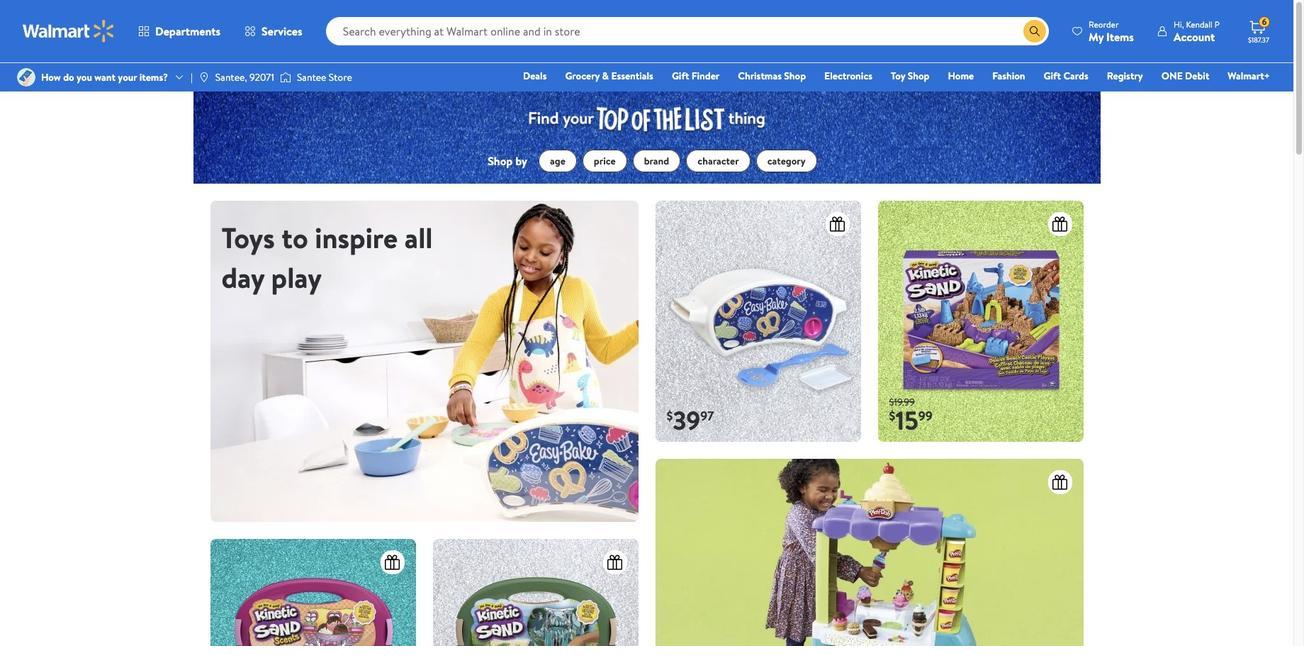 Task type: vqa. For each thing, say whether or not it's contained in the screenshot.
the right  image
yes



Task type: describe. For each thing, give the bounding box(es) containing it.
15
[[896, 403, 919, 438]]

toy shop link
[[885, 68, 936, 84]]

registry
[[1107, 69, 1144, 83]]

easy-bake ultimate oven creative baking toy image
[[656, 201, 861, 442]]

reorder my items
[[1089, 18, 1135, 44]]

santee,
[[215, 70, 247, 84]]

gift finder
[[672, 69, 720, 83]]

day
[[222, 258, 264, 297]]

category
[[768, 154, 806, 168]]

97
[[701, 407, 714, 425]]

toys to inspire all day play
[[222, 218, 433, 297]]

$187.37
[[1249, 35, 1270, 45]]

walmart+
[[1228, 69, 1271, 83]]

do
[[63, 70, 74, 84]]

walmart image
[[23, 20, 115, 43]]

shop for toy shop
[[908, 69, 930, 83]]

shop by
[[488, 153, 528, 169]]

my
[[1089, 29, 1104, 44]]

0 horizontal spatial shop
[[488, 153, 513, 169]]

character button
[[687, 150, 751, 173]]

grocery & essentials link
[[559, 68, 660, 84]]

 image for santee store
[[280, 70, 291, 84]]

by
[[516, 153, 528, 169]]

 image for santee, 92071
[[198, 72, 210, 83]]

items?
[[139, 70, 168, 84]]

departments button
[[126, 14, 233, 48]]

toy
[[891, 69, 906, 83]]

6
[[1263, 16, 1267, 28]]

gift for gift cards
[[1044, 69, 1062, 83]]

$ inside $ 39 97
[[667, 407, 673, 425]]

services
[[262, 23, 303, 39]]

to
[[282, 218, 308, 258]]

Walmart Site-Wide search field
[[326, 17, 1050, 45]]

store
[[329, 70, 352, 84]]

99
[[919, 407, 933, 425]]

departments
[[155, 23, 221, 39]]

finder
[[692, 69, 720, 83]]

&
[[602, 69, 609, 83]]

price button
[[583, 150, 627, 173]]

reorder
[[1089, 18, 1119, 30]]

play-doh kitchen creations ultimate ice cream truck play dough set - 12 color (12 piece) image
[[656, 459, 1084, 646]]

age
[[550, 154, 566, 168]]

gift for gift finder
[[672, 69, 690, 83]]

deals link
[[517, 68, 553, 84]]

$ inside $19.99 $ 15 99
[[890, 407, 896, 425]]

|
[[191, 70, 193, 84]]

christmas shop
[[738, 69, 806, 83]]

toy shop
[[891, 69, 930, 83]]

$ 39 97
[[667, 403, 714, 438]]

one
[[1162, 69, 1183, 83]]

christmas
[[738, 69, 782, 83]]

cards
[[1064, 69, 1089, 83]]

grocery
[[565, 69, 600, 83]]

registry link
[[1101, 68, 1150, 84]]

39
[[673, 403, 701, 438]]

santee store
[[297, 70, 352, 84]]



Task type: locate. For each thing, give the bounding box(es) containing it.
santee
[[297, 70, 327, 84]]

$19.99
[[890, 395, 915, 409]]

 image
[[17, 68, 35, 87]]

fashion
[[993, 69, 1026, 83]]

hi,
[[1174, 18, 1185, 30]]

gift left cards
[[1044, 69, 1062, 83]]

1 $ from the left
[[667, 407, 673, 425]]

1 gift from the left
[[672, 69, 690, 83]]

92071
[[250, 70, 274, 84]]

you
[[77, 70, 92, 84]]

home
[[948, 69, 974, 83]]

kinetic sand deluxe beach castle set with molds & tools image
[[878, 201, 1084, 442]]

services button
[[233, 14, 315, 48]]

deals
[[523, 69, 547, 83]]

price
[[594, 154, 616, 168]]

2 horizontal spatial shop
[[908, 69, 930, 83]]

grocery & essentials
[[565, 69, 654, 83]]

inspire
[[315, 218, 398, 258]]

shop for christmas shop
[[785, 69, 806, 83]]

brand
[[644, 154, 670, 168]]

gift cards
[[1044, 69, 1089, 83]]

one debit
[[1162, 69, 1210, 83]]

brand button
[[633, 150, 681, 173]]

0 horizontal spatial gift
[[672, 69, 690, 83]]

kendall
[[1187, 18, 1213, 30]]

2 gift from the left
[[1044, 69, 1062, 83]]

 image
[[280, 70, 291, 84], [198, 72, 210, 83], [210, 201, 639, 522]]

shop left by
[[488, 153, 513, 169]]

walmart+ link
[[1222, 68, 1277, 84]]

electronics link
[[818, 68, 879, 84]]

0 horizontal spatial $
[[667, 407, 673, 425]]

how do you want your items?
[[41, 70, 168, 84]]

gift
[[672, 69, 690, 83], [1044, 69, 1062, 83]]

items
[[1107, 29, 1135, 44]]

1 horizontal spatial $
[[890, 407, 896, 425]]

$
[[667, 407, 673, 425], [890, 407, 896, 425]]

shop right 'christmas'
[[785, 69, 806, 83]]

character
[[698, 154, 739, 168]]

shop
[[785, 69, 806, 83], [908, 69, 930, 83], [488, 153, 513, 169]]

p
[[1215, 18, 1220, 30]]

1 horizontal spatial shop
[[785, 69, 806, 83]]

search icon image
[[1030, 26, 1041, 37]]

fashion link
[[986, 68, 1032, 84]]

gift cards link
[[1038, 68, 1095, 84]]

2 $ from the left
[[890, 407, 896, 425]]

santee, 92071
[[215, 70, 274, 84]]

1 horizontal spatial gift
[[1044, 69, 1062, 83]]

one debit link
[[1156, 68, 1216, 84]]

gift left finder
[[672, 69, 690, 83]]

Search search field
[[326, 17, 1050, 45]]

christmas shop link
[[732, 68, 813, 84]]

how
[[41, 70, 61, 84]]

find your top of the list thing image
[[511, 91, 783, 138]]

toys
[[222, 218, 275, 258]]

category button
[[756, 150, 817, 173]]

your
[[118, 70, 137, 84]]

home link
[[942, 68, 981, 84]]

shop right toy
[[908, 69, 930, 83]]

electronics
[[825, 69, 873, 83]]

hi, kendall p account
[[1174, 18, 1220, 44]]

debit
[[1186, 69, 1210, 83]]

want
[[94, 70, 116, 84]]

essentials
[[612, 69, 654, 83]]

$ left 99 at the bottom right of page
[[890, 407, 896, 425]]

account
[[1174, 29, 1216, 44]]

6 $187.37
[[1249, 16, 1270, 45]]

age button
[[539, 150, 577, 173]]

all
[[405, 218, 433, 258]]

play
[[271, 258, 322, 297]]

gift finder link
[[666, 68, 726, 84]]

$ left "97"
[[667, 407, 673, 425]]

$19.99 $ 15 99
[[890, 395, 933, 438]]



